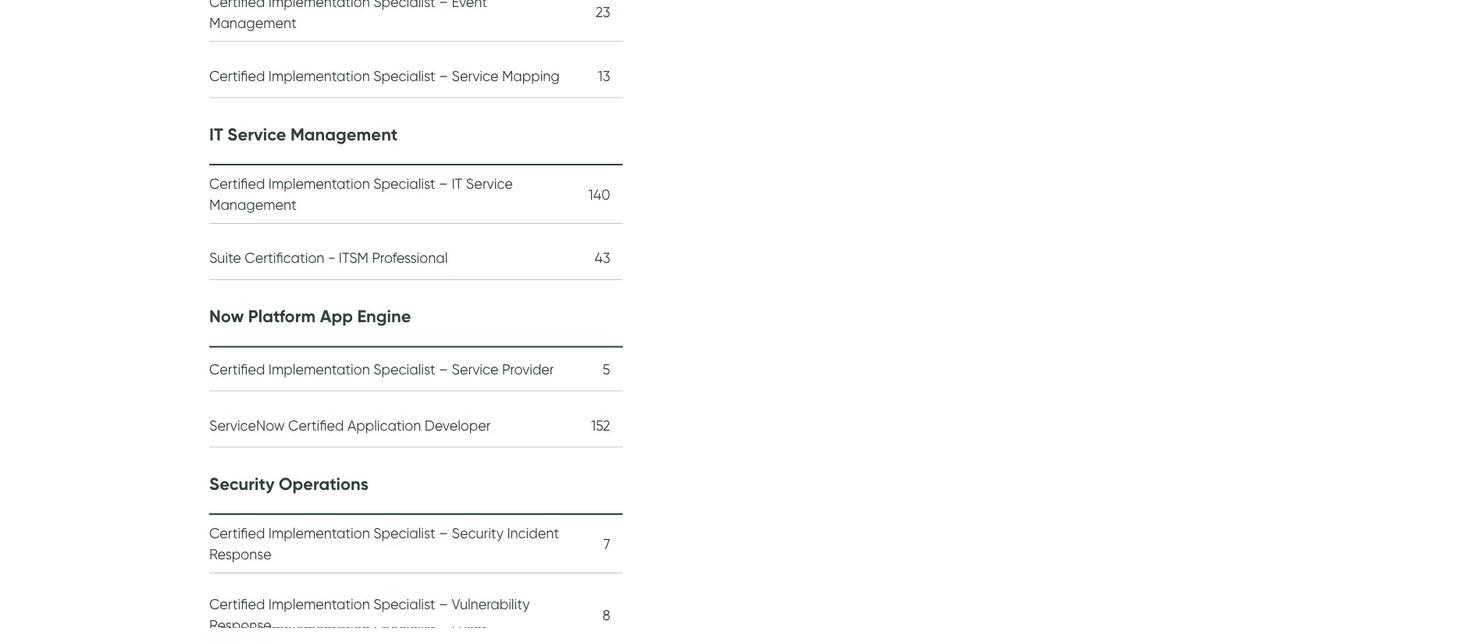 Task type: describe. For each thing, give the bounding box(es) containing it.
7
[[604, 536, 611, 553]]

suite
[[209, 250, 241, 267]]

– for certified implementation specialist – event management
[[439, 0, 448, 10]]

certified implementation specialist – security incident response
[[209, 526, 559, 564]]

– for certified implementation specialist – it service management
[[439, 175, 448, 193]]

it inside certified implementation specialist – it service management
[[452, 175, 463, 193]]

response inside certified implementation specialist – security incident response
[[209, 547, 272, 564]]

certified for certified implementation specialist – vulnerability response
[[209, 597, 265, 614]]

vulnerability
[[452, 597, 530, 614]]

professional
[[372, 250, 448, 267]]

servicenow
[[209, 417, 285, 435]]

incident
[[507, 526, 559, 543]]

provider
[[502, 361, 554, 378]]

implementation for certified implementation specialist – service mapping
[[269, 67, 370, 84]]

specialist for incident
[[374, 526, 436, 543]]

event
[[452, 0, 488, 10]]

implementation for certified implementation specialist – security incident response
[[269, 526, 370, 543]]

specialist for provider
[[374, 361, 436, 378]]

suite certification - itsm professional
[[209, 250, 448, 267]]

servicenow certified application developer
[[209, 417, 491, 435]]

specialist for management
[[374, 0, 436, 10]]

specialist for mapping
[[374, 67, 436, 84]]

security inside certified implementation specialist – security incident response
[[452, 526, 504, 543]]

implementation for certified implementation specialist – service provider
[[269, 361, 370, 378]]

23
[[596, 3, 611, 21]]

0 horizontal spatial security
[[209, 474, 275, 495]]

specialist for response
[[374, 597, 436, 614]]

– for certified implementation specialist – security incident response
[[439, 526, 448, 543]]

now platform app engine
[[209, 306, 411, 327]]

152
[[591, 417, 611, 435]]

0 vertical spatial it
[[209, 123, 223, 145]]



Task type: vqa. For each thing, say whether or not it's contained in the screenshot.


Task type: locate. For each thing, give the bounding box(es) containing it.
6 – from the top
[[439, 597, 448, 614]]

itsm
[[339, 250, 369, 267]]

mapping
[[502, 67, 560, 84]]

2 – from the top
[[439, 67, 448, 84]]

1 horizontal spatial security
[[452, 526, 504, 543]]

2 response from the top
[[209, 618, 272, 629]]

implementation for certified implementation specialist – vulnerability response
[[269, 597, 370, 614]]

security down "servicenow"
[[209, 474, 275, 495]]

6 specialist from the top
[[374, 597, 436, 614]]

service inside certified implementation specialist – it service management
[[466, 175, 513, 193]]

implementation inside certified implementation specialist – it service management
[[269, 175, 370, 193]]

3 – from the top
[[439, 175, 448, 193]]

1 – from the top
[[439, 0, 448, 10]]

specialist inside the certified implementation specialist – event management
[[374, 0, 436, 10]]

certified inside the certified implementation specialist – event management
[[209, 0, 265, 10]]

8
[[603, 607, 611, 624]]

certified
[[209, 0, 265, 10], [209, 67, 265, 84], [209, 175, 265, 193], [209, 361, 265, 378], [288, 417, 344, 435], [209, 526, 265, 543], [209, 597, 265, 614]]

implementation inside certified implementation specialist – vulnerability response
[[269, 597, 370, 614]]

security
[[209, 474, 275, 495], [452, 526, 504, 543]]

certified for certified implementation specialist – event management
[[209, 0, 265, 10]]

1 response from the top
[[209, 547, 272, 564]]

implementation inside certified implementation specialist – security incident response
[[269, 526, 370, 543]]

– for certified implementation specialist – vulnerability response
[[439, 597, 448, 614]]

certified implementation specialist – service mapping
[[209, 67, 560, 84]]

security left incident
[[452, 526, 504, 543]]

-
[[328, 250, 335, 267]]

implementation for certified implementation specialist – event management
[[269, 0, 370, 10]]

certified for certified implementation specialist – service mapping
[[209, 67, 265, 84]]

0 horizontal spatial it
[[209, 123, 223, 145]]

– inside certified implementation specialist – vulnerability response
[[439, 597, 448, 614]]

certified implementation specialist – event management
[[209, 0, 488, 31]]

0 vertical spatial security
[[209, 474, 275, 495]]

certified implementation specialist – service provider
[[209, 361, 554, 378]]

13
[[598, 67, 611, 84]]

4 specialist from the top
[[374, 361, 436, 378]]

4 implementation from the top
[[269, 361, 370, 378]]

1 vertical spatial management
[[291, 123, 398, 145]]

specialist inside certified implementation specialist – vulnerability response
[[374, 597, 436, 614]]

app
[[320, 306, 353, 327]]

5 – from the top
[[439, 526, 448, 543]]

– inside certified implementation specialist – it service management
[[439, 175, 448, 193]]

certified for certified implementation specialist – security incident response
[[209, 526, 265, 543]]

– for certified implementation specialist – service provider
[[439, 361, 448, 378]]

5 specialist from the top
[[374, 526, 436, 543]]

– inside certified implementation specialist – security incident response
[[439, 526, 448, 543]]

specialist inside certified implementation specialist – it service management
[[374, 175, 436, 193]]

application
[[348, 417, 421, 435]]

specialist
[[374, 0, 436, 10], [374, 67, 436, 84], [374, 175, 436, 193], [374, 361, 436, 378], [374, 526, 436, 543], [374, 597, 436, 614]]

specialist for service
[[374, 175, 436, 193]]

certified inside certified implementation specialist – vulnerability response
[[209, 597, 265, 614]]

management
[[209, 14, 297, 31], [291, 123, 398, 145], [209, 197, 297, 214]]

– for certified implementation specialist – service mapping
[[439, 67, 448, 84]]

certification
[[245, 250, 325, 267]]

2 vertical spatial management
[[209, 197, 297, 214]]

1 vertical spatial security
[[452, 526, 504, 543]]

response
[[209, 547, 272, 564], [209, 618, 272, 629]]

implementation inside the certified implementation specialist – event management
[[269, 0, 370, 10]]

–
[[439, 0, 448, 10], [439, 67, 448, 84], [439, 175, 448, 193], [439, 361, 448, 378], [439, 526, 448, 543], [439, 597, 448, 614]]

certified implementation specialist – vulnerability response
[[209, 597, 530, 629]]

platform
[[248, 306, 316, 327]]

– inside the certified implementation specialist – event management
[[439, 0, 448, 10]]

1 implementation from the top
[[269, 0, 370, 10]]

implementation
[[269, 0, 370, 10], [269, 67, 370, 84], [269, 175, 370, 193], [269, 361, 370, 378], [269, 526, 370, 543], [269, 597, 370, 614]]

it service management
[[209, 123, 398, 145]]

1 vertical spatial response
[[209, 618, 272, 629]]

1 vertical spatial it
[[452, 175, 463, 193]]

response inside certified implementation specialist – vulnerability response
[[209, 618, 272, 629]]

certified inside certified implementation specialist – security incident response
[[209, 526, 265, 543]]

3 implementation from the top
[[269, 175, 370, 193]]

3 specialist from the top
[[374, 175, 436, 193]]

engine
[[357, 306, 411, 327]]

43
[[595, 250, 611, 267]]

management inside the certified implementation specialist – event management
[[209, 14, 297, 31]]

operations
[[279, 474, 369, 495]]

5
[[603, 361, 611, 378]]

security operations
[[209, 474, 369, 495]]

0 vertical spatial management
[[209, 14, 297, 31]]

1 horizontal spatial it
[[452, 175, 463, 193]]

certified for certified implementation specialist – service provider
[[209, 361, 265, 378]]

1 specialist from the top
[[374, 0, 436, 10]]

140
[[589, 186, 611, 203]]

now
[[209, 306, 244, 327]]

service
[[452, 67, 499, 84], [228, 123, 286, 145], [466, 175, 513, 193], [452, 361, 499, 378]]

specialist inside certified implementation specialist – security incident response
[[374, 526, 436, 543]]

developer
[[425, 417, 491, 435]]

0 vertical spatial response
[[209, 547, 272, 564]]

certified inside certified implementation specialist – it service management
[[209, 175, 265, 193]]

2 specialist from the top
[[374, 67, 436, 84]]

certified implementation specialist – it service management
[[209, 175, 513, 214]]

6 implementation from the top
[[269, 597, 370, 614]]

certified for certified implementation specialist – it service management
[[209, 175, 265, 193]]

4 – from the top
[[439, 361, 448, 378]]

management inside certified implementation specialist – it service management
[[209, 197, 297, 214]]

2 implementation from the top
[[269, 67, 370, 84]]

it
[[209, 123, 223, 145], [452, 175, 463, 193]]

implementation for certified implementation specialist – it service management
[[269, 175, 370, 193]]

5 implementation from the top
[[269, 526, 370, 543]]



